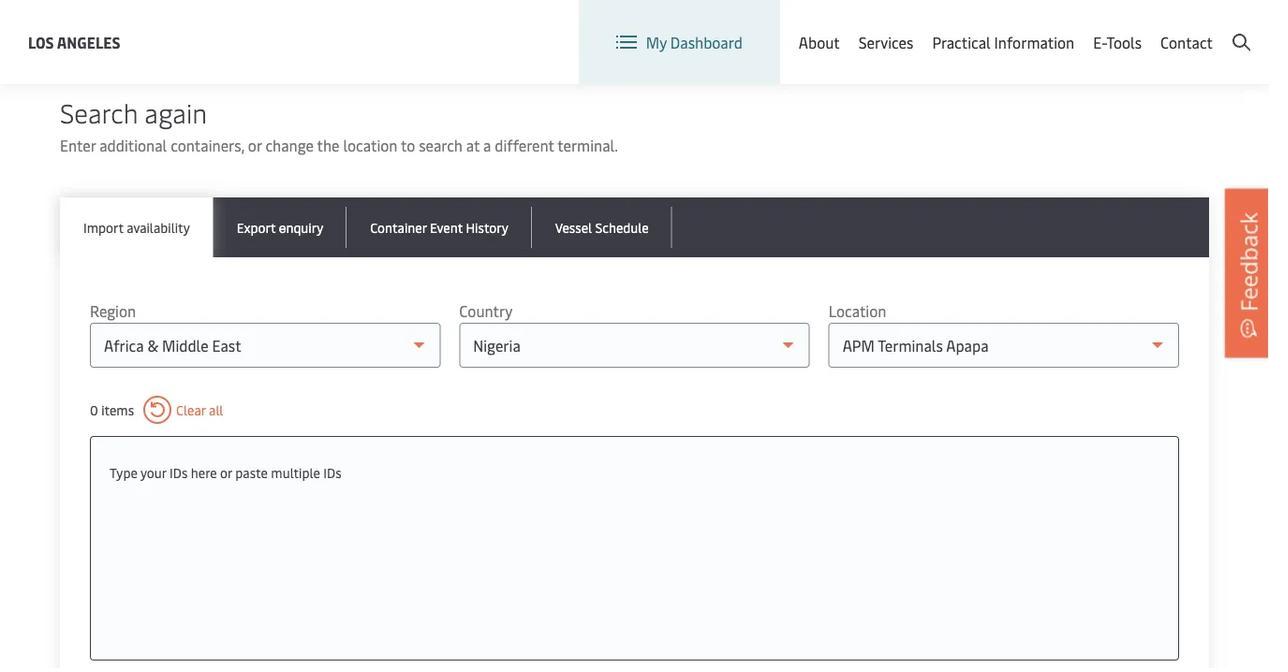 Task type: vqa. For each thing, say whether or not it's contained in the screenshot.
Menu
yes



Task type: locate. For each thing, give the bounding box(es) containing it.
login
[[1099, 17, 1136, 37]]

export
[[237, 218, 276, 236]]

import availability
[[83, 218, 190, 236]]

/
[[1139, 17, 1145, 37]]

ids right your
[[170, 464, 188, 482]]

tab list
[[60, 198, 1209, 258]]

change
[[265, 135, 314, 156]]

clear all
[[176, 401, 223, 419]]

1 horizontal spatial or
[[248, 135, 262, 156]]

еnquiry
[[279, 218, 323, 236]]

a
[[484, 135, 491, 156]]

angeles
[[57, 32, 120, 52]]

information
[[995, 32, 1075, 52]]

tab list containing import availability
[[60, 198, 1209, 258]]

0 vertical spatial or
[[248, 135, 262, 156]]

1 ids from the left
[[170, 464, 188, 482]]

practical
[[933, 32, 991, 52]]

type your ids here or paste multiple ids
[[110, 464, 342, 482]]

schedule
[[595, 218, 649, 236]]

None text field
[[110, 456, 1160, 490]]

tools
[[1107, 32, 1142, 52]]

additional
[[99, 135, 167, 156]]

ids right multiple
[[324, 464, 342, 482]]

global
[[942, 18, 985, 38]]

dashboard
[[671, 32, 743, 52]]

practical information button
[[933, 0, 1075, 84]]

vessel schedule
[[555, 218, 649, 236]]

import availability button
[[60, 198, 213, 258]]

my
[[646, 32, 667, 52]]

1 horizontal spatial ids
[[324, 464, 342, 482]]

or left change
[[248, 135, 262, 156]]

vessel schedule button
[[532, 198, 672, 258]]

0 horizontal spatial ids
[[170, 464, 188, 482]]

clear all button
[[143, 396, 223, 424]]

or inside the search again enter additional containers, or change the location to search at a different terminal.
[[248, 135, 262, 156]]

or
[[248, 135, 262, 156], [220, 464, 232, 482]]

container
[[370, 218, 427, 236]]

practical information
[[933, 32, 1075, 52]]

ids
[[170, 464, 188, 482], [324, 464, 342, 482]]

global menu button
[[901, 0, 1046, 56]]

login / create account link
[[1065, 0, 1251, 55]]

or right here
[[220, 464, 232, 482]]

0 horizontal spatial or
[[220, 464, 232, 482]]

location
[[824, 17, 882, 37], [829, 301, 887, 321]]

to
[[401, 135, 415, 156]]

my dashboard button
[[616, 0, 743, 84]]

type
[[110, 464, 138, 482]]

switch
[[776, 17, 820, 37]]

los
[[28, 32, 54, 52]]

search
[[60, 94, 138, 130]]

about
[[799, 32, 840, 52]]

container event history button
[[347, 198, 532, 258]]

container event history
[[370, 218, 509, 236]]

all
[[209, 401, 223, 419]]

0 vertical spatial location
[[824, 17, 882, 37]]

country
[[459, 301, 513, 321]]

history
[[466, 218, 509, 236]]



Task type: describe. For each thing, give the bounding box(es) containing it.
the
[[317, 135, 340, 156]]

los angeles
[[28, 32, 120, 52]]

0
[[90, 401, 98, 419]]

export еnquiry
[[237, 218, 323, 236]]

import
[[83, 218, 123, 236]]

switch location button
[[746, 17, 882, 38]]

containers,
[[171, 135, 244, 156]]

clear
[[176, 401, 206, 419]]

services button
[[859, 0, 914, 84]]

vessel
[[555, 218, 592, 236]]

contact button
[[1161, 0, 1213, 84]]

feedback
[[1233, 213, 1264, 312]]

account
[[1195, 17, 1251, 37]]

your
[[140, 464, 166, 482]]

region
[[90, 301, 136, 321]]

availability
[[127, 218, 190, 236]]

e-tools
[[1094, 32, 1142, 52]]

1 vertical spatial or
[[220, 464, 232, 482]]

items
[[101, 401, 134, 419]]

different
[[495, 135, 554, 156]]

location inside switch location button
[[824, 17, 882, 37]]

export еnquiry button
[[213, 198, 347, 258]]

here
[[191, 464, 217, 482]]

login / create account
[[1099, 17, 1251, 37]]

contact
[[1161, 32, 1213, 52]]

location
[[343, 135, 398, 156]]

search
[[419, 135, 463, 156]]

2 ids from the left
[[324, 464, 342, 482]]

services
[[859, 32, 914, 52]]

los angeles link
[[28, 30, 120, 54]]

my dashboard
[[646, 32, 743, 52]]

feedback button
[[1225, 189, 1269, 358]]

1 vertical spatial location
[[829, 301, 887, 321]]

enter
[[60, 135, 96, 156]]

create
[[1149, 17, 1192, 37]]

0 items
[[90, 401, 134, 419]]

global menu
[[942, 18, 1027, 38]]

paste
[[235, 464, 268, 482]]

terminal.
[[558, 135, 618, 156]]

again
[[145, 94, 207, 130]]

switch location
[[776, 17, 882, 37]]

e-tools button
[[1094, 0, 1142, 84]]

multiple
[[271, 464, 320, 482]]

e-
[[1094, 32, 1107, 52]]

about button
[[799, 0, 840, 84]]

at
[[466, 135, 480, 156]]

menu
[[989, 18, 1027, 38]]

event
[[430, 218, 463, 236]]

search again enter additional containers, or change the location to search at a different terminal.
[[60, 94, 618, 156]]



